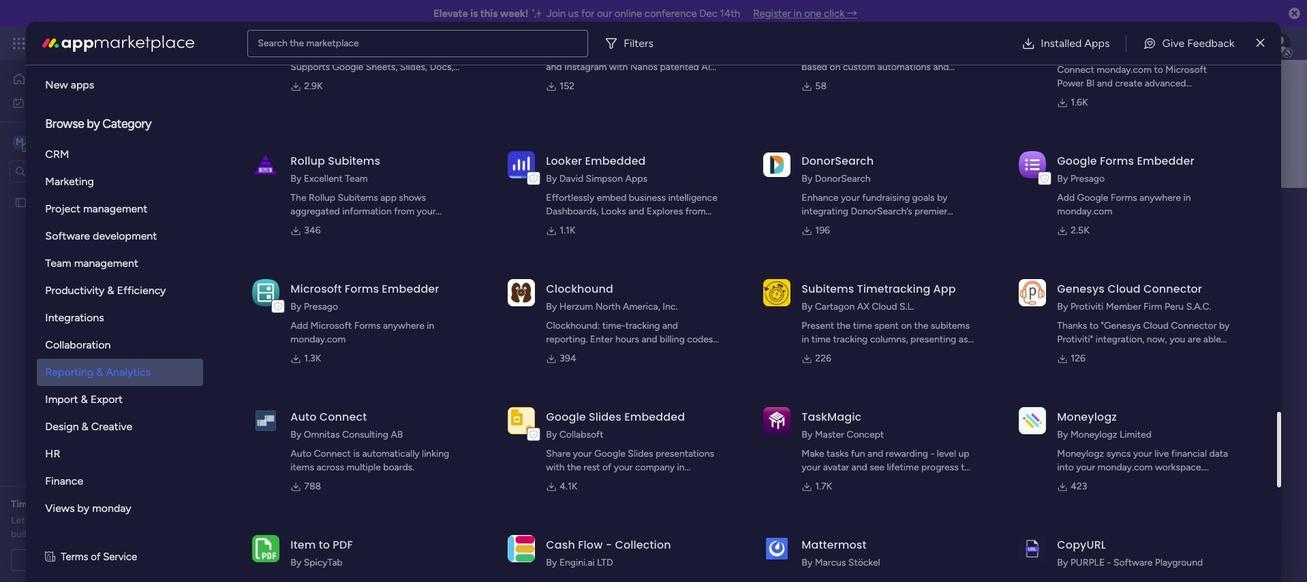 Task type: describe. For each thing, give the bounding box(es) containing it.
recent boards
[[257, 275, 328, 288]]

on inside create campaigns on google, facebook, and instagram with nanos patented ai technology.
[[626, 48, 637, 59]]

crm.
[[905, 220, 927, 231]]

team management
[[45, 257, 138, 270]]

in inside add microsoft forms anywhere in monday.com
[[427, 320, 435, 332]]

by inside thanks to "genesys cloud connector by protiviti" integration, now, you are able to schedule callback
[[1220, 320, 1230, 332]]

software inside "copyurl by purple - software playground"
[[1114, 558, 1153, 569]]

1 vertical spatial workspace
[[398, 193, 515, 224]]

and up the mobile.
[[642, 334, 658, 346]]

by inside 'enhance your fundraising goals by integrating donorsearch's premier prospect data into your crm.'
[[938, 192, 948, 204]]

search
[[258, 37, 288, 49]]

connect monday.com to microsoft power bi and create advanced monday.com reports!
[[1058, 64, 1208, 103]]

- inside make tasks fun and rewarding - level up your avatar and see lifetime progress the more you complete!
[[931, 449, 935, 460]]

& for creative
[[82, 421, 89, 434]]

engini.ai
[[560, 558, 595, 569]]

0 vertical spatial donorsearch
[[802, 153, 874, 169]]

editor's choice
[[45, 51, 117, 64]]

donorsearch inside donorsearch by donorsearch
[[815, 173, 871, 185]]

far.
[[44, 529, 58, 541]]

by inside mattermost by marcus stöckel
[[802, 558, 813, 569]]

workspace selection element
[[13, 134, 114, 152]]

boards and dashboards you visited recently in this workspace
[[257, 308, 519, 319]]

by inside taskmagic by master concept
[[802, 430, 813, 441]]

share your google slides presentations with the rest of your company in monday!
[[546, 449, 715, 488]]

linking
[[422, 449, 450, 460]]

in inside add google forms anywhere in monday.com
[[1184, 192, 1192, 204]]

give
[[1163, 36, 1185, 49]]

billing
[[660, 334, 685, 346]]

with inside create campaigns on google, facebook, and instagram with nanos patented ai technology.
[[610, 61, 628, 73]]

time
[[11, 499, 33, 511]]

the
[[291, 192, 307, 204]]

0 vertical spatial review
[[94, 499, 123, 511]]

1 horizontal spatial our
[[597, 8, 612, 20]]

inbox image
[[1098, 37, 1112, 50]]

collabsoft
[[560, 430, 604, 441]]

1 vertical spatial moneylogz
[[1071, 430, 1118, 441]]

my work
[[30, 96, 66, 108]]

apps inside button
[[1085, 36, 1110, 49]]

invite members image
[[1128, 37, 1142, 50]]

installed
[[1041, 36, 1082, 49]]

rollup inside the rollup subitems app shows aggregated information from your subitems into the parent item column.
[[309, 192, 336, 204]]

to inside item to pdf by spicytab
[[319, 538, 330, 554]]

the right search
[[290, 37, 304, 49]]

select product image
[[12, 37, 26, 50]]

2 vertical spatial of
[[91, 552, 101, 564]]

you inside thanks to "genesys cloud connector by protiviti" integration, now, you are able to schedule callback
[[1170, 334, 1186, 346]]

and down fun
[[852, 462, 868, 474]]

google inside google forms embedder by presago
[[1058, 153, 1098, 169]]

terms
[[61, 552, 88, 564]]

data
[[843, 220, 862, 231]]

new apps
[[45, 78, 94, 91]]

1 horizontal spatial time
[[853, 320, 873, 332]]

donorsearch by donorsearch
[[802, 153, 874, 185]]

1 horizontal spatial this
[[481, 8, 498, 20]]

stöckel
[[849, 558, 881, 569]]

apps
[[71, 78, 94, 91]]

connector inside thanks to "genesys cloud connector by protiviti" integration, now, you are able to schedule callback
[[1172, 320, 1217, 332]]

by inside "copyurl by purple - software playground"
[[1058, 558, 1069, 569]]

views by monday
[[45, 503, 131, 515]]

connect inside connect monday.com to microsoft power bi and create advanced monday.com reports!
[[1058, 64, 1095, 76]]

by down my work button
[[87, 117, 100, 132]]

from inside effortlessly embed business intelligence dashboards, looks and explores from looker
[[686, 206, 706, 218]]

1 horizontal spatial test
[[280, 339, 298, 351]]

my
[[30, 96, 43, 108]]

and inside connect monday.com to microsoft power bi and create advanced monday.com reports!
[[1098, 78, 1113, 89]]

import & export
[[45, 393, 123, 406]]

1 horizontal spatial main workspace
[[340, 193, 515, 224]]

online
[[615, 8, 642, 20]]

help button
[[1192, 544, 1240, 567]]

up
[[959, 449, 970, 460]]

collaboration
[[45, 339, 111, 352]]

app logo image for auto connect
[[253, 408, 280, 435]]

0 horizontal spatial team
[[45, 257, 71, 270]]

mobile.
[[624, 348, 655, 359]]

lifetime
[[887, 462, 920, 474]]

forms inside add microsoft forms anywhere in monday.com
[[354, 320, 381, 332]]

a inside schedule a meeting button
[[87, 555, 92, 567]]

1.6k
[[1071, 97, 1089, 108]]

add for microsoft
[[291, 320, 308, 332]]

connect for auto connect by omnitas consulting ab
[[320, 410, 367, 425]]

creative
[[91, 421, 132, 434]]

by inside subitems timetracking app by cartagon ax cloud s.l.
[[802, 301, 813, 313]]

152
[[560, 80, 575, 92]]

item inside the rollup subitems app shows aggregated information from your subitems into the parent item column.
[[398, 220, 417, 231]]

by inside rollup subitems by excellent team
[[291, 173, 302, 185]]

simpson
[[586, 173, 623, 185]]

is inside auto connect is automatically linking items across multiple boards.
[[353, 449, 360, 460]]

2 vertical spatial workspace
[[473, 308, 519, 319]]

embedded inside the looker embedded by david simpson apps
[[585, 153, 646, 169]]

choice
[[85, 51, 117, 64]]

in right recently on the bottom left
[[445, 308, 452, 319]]

connector inside genesys cloud connector by protiviti member firm peru s.a.c.
[[1144, 282, 1203, 297]]

main inside "workspace selection" element
[[31, 135, 55, 148]]

import
[[45, 393, 78, 406]]

protiviti"
[[1058, 334, 1094, 346]]

microsoft inside connect monday.com to microsoft power bi and create advanced monday.com reports!
[[1166, 64, 1208, 76]]

effortlessly
[[546, 192, 595, 204]]

in left one
[[794, 8, 802, 20]]

flow
[[578, 538, 603, 554]]

you've
[[132, 515, 159, 527]]

public board image
[[14, 196, 27, 209]]

conference
[[645, 8, 697, 20]]

the down cartagon on the right
[[837, 320, 851, 332]]

from inside the rollup subitems app shows aggregated information from your subitems into the parent item column.
[[394, 206, 415, 218]]

apps image
[[1158, 37, 1172, 50]]

the inside the rollup subitems app shows aggregated information from your subitems into the parent item column.
[[351, 220, 365, 231]]

- inside cash flow - collection by engini.ai ltd
[[606, 538, 612, 554]]

monday.com inside add microsoft forms anywhere in monday.com
[[291, 334, 346, 346]]

copyurl by purple - software playground
[[1058, 538, 1204, 569]]

on inside 'automatically assign icons to your items based on custom automations and integrations'
[[830, 61, 841, 73]]

dashboards,
[[546, 206, 599, 218]]

concept
[[847, 430, 884, 441]]

apps marketplace image
[[43, 35, 195, 51]]

able
[[1204, 334, 1222, 346]]

0 vertical spatial monday
[[61, 35, 107, 51]]

microsoft forms embedder by presago
[[291, 282, 440, 313]]

test inside list box
[[32, 197, 50, 208]]

enhance your fundraising goals by integrating donorsearch's premier prospect data into your crm.
[[802, 192, 948, 231]]

app
[[934, 282, 956, 297]]

thanks to "genesys cloud connector by protiviti" integration, now, you are able to schedule callback
[[1058, 320, 1230, 359]]

your inside 'automatically assign icons to your items based on custom automations and integrations'
[[929, 48, 948, 59]]

0 horizontal spatial this
[[455, 308, 470, 319]]

progress
[[922, 462, 959, 474]]

join
[[547, 8, 566, 20]]

forms.
[[291, 75, 319, 87]]

2.9k
[[304, 80, 323, 92]]

automatically
[[362, 449, 420, 460]]

feedback
[[1188, 36, 1235, 49]]

integrations
[[45, 312, 104, 325]]

google inside share your google slides presentations with the rest of your company in monday!
[[595, 449, 626, 460]]

test link
[[237, 326, 912, 365]]

your right rest
[[614, 462, 633, 474]]

anywhere for microsoft forms embedder
[[383, 320, 425, 332]]

by inside google slides embedded by collabsoft
[[546, 430, 557, 441]]

cartagon
[[815, 301, 855, 313]]

across
[[317, 462, 344, 474]]

1 horizontal spatial is
[[471, 8, 478, 20]]

timetracking
[[857, 282, 931, 297]]

intelligence
[[669, 192, 718, 204]]

bi
[[1087, 78, 1095, 89]]

and inside effortlessly embed business intelligence dashboards, looks and explores from looker
[[629, 206, 645, 218]]

0 vertical spatial moneylogz
[[1058, 410, 1117, 425]]

project management
[[45, 203, 147, 215]]

in inside share your google slides presentations with the rest of your company in monday!
[[677, 462, 685, 474]]

0 vertical spatial management
[[138, 35, 212, 51]]

team inside rollup subitems by excellent team
[[345, 173, 368, 185]]

microsoft inside microsoft forms embedder by presago
[[291, 282, 342, 297]]

for inside time for an expert review let our experts review what you've built so far. free of charge
[[35, 499, 48, 511]]

by right views
[[77, 503, 89, 515]]

- inside "copyurl by purple - software playground"
[[1108, 558, 1112, 569]]

and inside 'automatically assign icons to your items based on custom automations and integrations'
[[934, 61, 949, 73]]

the inside share your google slides presentations with the rest of your company in monday!
[[567, 462, 582, 474]]

free
[[60, 529, 79, 541]]

embedder for microsoft forms embedder
[[382, 282, 440, 297]]

app logo image for rollup subitems
[[253, 151, 280, 178]]

subitems timetracking app by cartagon ax cloud s.l.
[[802, 282, 956, 313]]

integration.
[[393, 48, 442, 59]]

forms inside google forms embedder by presago
[[1100, 153, 1135, 169]]

category
[[102, 117, 152, 132]]

app logo image for clockhound
[[508, 279, 535, 307]]

tracking inside clockhound: time-tracking and reporting. enter hours and billing codes from item view or mobile.
[[626, 320, 660, 332]]

donorsearch's
[[851, 206, 913, 218]]

see
[[870, 462, 885, 474]]

ax
[[858, 301, 870, 313]]

by inside google forms embedder by presago
[[1058, 173, 1069, 185]]

1 vertical spatial main
[[340, 193, 393, 224]]

taskmagic by master concept
[[802, 410, 884, 441]]

items for automatically assign icons to your items based on custom automations and integrations
[[950, 48, 974, 59]]

0 vertical spatial for
[[582, 8, 595, 20]]

rollup subitems by excellent team
[[291, 153, 381, 185]]

& for export
[[81, 393, 88, 406]]

auto for auto connect by omnitas consulting ab
[[291, 410, 317, 425]]

time for an expert review let our experts review what you've built so far. free of charge
[[11, 499, 159, 541]]

looker inside the looker embedded by david simpson apps
[[546, 153, 583, 169]]

clockhound by herzum north america, inc.
[[546, 282, 678, 313]]

rewarding
[[886, 449, 929, 460]]

consulting
[[342, 430, 389, 441]]

and up see
[[868, 449, 884, 460]]

the inside make tasks fun and rewarding - level up your avatar and see lifetime progress the more you complete!
[[962, 462, 976, 474]]

charge
[[93, 529, 122, 541]]

cloud inside genesys cloud connector by protiviti member firm peru s.a.c.
[[1108, 282, 1141, 297]]

by inside microsoft forms embedder by presago
[[291, 301, 302, 313]]

0 vertical spatial software
[[45, 230, 90, 243]]

and inside create campaigns on google, facebook, and instagram with nanos patented ai technology.
[[546, 61, 562, 73]]

elevate
[[434, 8, 468, 20]]

register
[[754, 8, 792, 20]]

add to favorites image
[[881, 338, 894, 352]]

microsoft inside add microsoft forms anywhere in monday.com
[[311, 320, 352, 332]]

app logo image for copyurl
[[1020, 536, 1047, 563]]

supports
[[291, 61, 330, 73]]

monday!
[[546, 476, 584, 488]]

installed apps
[[1041, 36, 1110, 49]]

of inside share your google slides presentations with the rest of your company in monday!
[[603, 462, 612, 474]]

monday.com inside add google forms anywhere in monday.com
[[1058, 206, 1113, 218]]

0 horizontal spatial you
[[359, 308, 375, 319]]

thanks
[[1058, 320, 1088, 332]]

subitems inside rollup subitems by excellent team
[[328, 153, 381, 169]]

slides,
[[400, 61, 428, 73]]

patented
[[660, 61, 699, 73]]

rollup inside rollup subitems by excellent team
[[291, 153, 325, 169]]



Task type: locate. For each thing, give the bounding box(es) containing it.
for left the an
[[35, 499, 48, 511]]

app logo image for mattermost
[[764, 536, 791, 563]]

1 horizontal spatial work
[[110, 35, 135, 51]]

- left the level
[[931, 449, 935, 460]]

anywhere down visited
[[383, 320, 425, 332]]

cloud inside subitems timetracking app by cartagon ax cloud s.l.
[[872, 301, 898, 313]]

app logo image for donorsearch
[[764, 153, 791, 177]]

2 vertical spatial microsoft
[[311, 320, 352, 332]]

monday.com
[[1097, 64, 1152, 76], [1058, 91, 1113, 103], [1058, 206, 1113, 218], [291, 334, 346, 346]]

0 vertical spatial cloud
[[1108, 282, 1141, 297]]

microsoft up dashboards
[[291, 282, 342, 297]]

1 horizontal spatial embedder
[[1138, 153, 1195, 169]]

1 vertical spatial -
[[606, 538, 612, 554]]

callback
[[1110, 348, 1144, 359]]

make tasks fun and rewarding - level up your avatar and see lifetime progress the more you complete!
[[802, 449, 976, 488]]

complete google apps integration. supports google sheets, slides, docs, forms. view & edit documents
[[291, 48, 454, 87]]

search the marketplace
[[258, 37, 359, 49]]

codes
[[688, 334, 713, 346]]

by
[[87, 117, 100, 132], [938, 192, 948, 204], [1220, 320, 1230, 332], [77, 503, 89, 515]]

from inside clockhound: time-tracking and reporting. enter hours and billing codes from item view or mobile.
[[546, 348, 567, 359]]

1 vertical spatial subitems
[[338, 192, 378, 204]]

0 horizontal spatial item
[[398, 220, 417, 231]]

1 vertical spatial this
[[455, 308, 470, 319]]

subitems up cartagon on the right
[[802, 282, 855, 297]]

embedder inside google forms embedder by presago
[[1138, 153, 1195, 169]]

to down protiviti
[[1090, 320, 1099, 332]]

connector up the are at the right bottom
[[1172, 320, 1217, 332]]

cloud inside thanks to "genesys cloud connector by protiviti" integration, now, you are able to schedule callback
[[1144, 320, 1169, 332]]

2 horizontal spatial on
[[902, 320, 912, 332]]

presago for google
[[1071, 173, 1105, 185]]

my work button
[[8, 92, 147, 114]]

embedded inside google slides embedded by collabsoft
[[625, 410, 685, 425]]

your up rest
[[573, 449, 592, 460]]

& left efficiency on the left
[[107, 284, 114, 297]]

for right us
[[582, 8, 595, 20]]

embed
[[597, 192, 627, 204]]

1 horizontal spatial item
[[569, 348, 588, 359]]

cloud up the now,
[[1144, 320, 1169, 332]]

presentations
[[656, 449, 715, 460]]

the down up
[[962, 462, 976, 474]]

1 vertical spatial monday
[[92, 503, 131, 515]]

into for rollup
[[332, 220, 349, 231]]

on down s.l.
[[902, 320, 912, 332]]

0 horizontal spatial on
[[626, 48, 637, 59]]

your inside make tasks fun and rewarding - level up your avatar and see lifetime progress the more you complete!
[[802, 462, 821, 474]]

present
[[802, 320, 835, 332]]

0 vertical spatial this
[[481, 8, 498, 20]]

schedule
[[1069, 348, 1108, 359]]

2 vertical spatial management
[[74, 257, 138, 270]]

by inside auto connect by omnitas consulting ab
[[291, 430, 302, 441]]

0 vertical spatial with
[[610, 61, 628, 73]]

1 into from the left
[[332, 220, 349, 231]]

our up so
[[27, 515, 41, 527]]

from down intelligence
[[686, 206, 706, 218]]

is right elevate
[[471, 8, 478, 20]]

0 vertical spatial item
[[398, 220, 417, 231]]

design & creative
[[45, 421, 132, 434]]

s.l.
[[900, 301, 915, 313]]

prospect
[[802, 220, 841, 231]]

subitems inside the rollup subitems app shows aggregated information from your subitems into the parent item column.
[[338, 192, 378, 204]]

view
[[321, 75, 343, 87]]

in down presentations
[[677, 462, 685, 474]]

add down dashboards
[[291, 320, 308, 332]]

add inside add google forms anywhere in monday.com
[[1058, 192, 1075, 204]]

1 vertical spatial cloud
[[872, 301, 898, 313]]

0 vertical spatial is
[[471, 8, 478, 20]]

subitems inside subitems timetracking app by cartagon ax cloud s.l.
[[802, 282, 855, 297]]

anywhere for google forms embedder
[[1140, 192, 1182, 204]]

brad klo image
[[1270, 33, 1291, 55]]

1 horizontal spatial apps
[[626, 173, 648, 185]]

permissions
[[406, 275, 464, 288]]

1 horizontal spatial presago
[[1071, 173, 1105, 185]]

Main workspace field
[[337, 193, 1253, 224]]

apps inside the looker embedded by david simpson apps
[[626, 173, 648, 185]]

tracking up percentage.
[[833, 334, 868, 346]]

playground
[[1156, 558, 1204, 569]]

in inside the present the time spent on the subitems in time tracking columns, presenting as a percentage.
[[802, 334, 810, 346]]

dapulse x slim image
[[1257, 35, 1265, 51]]

0 horizontal spatial apps
[[369, 48, 391, 59]]

into down donorsearch's
[[864, 220, 881, 231]]

help image
[[1222, 37, 1235, 50]]

0 horizontal spatial from
[[394, 206, 415, 218]]

pdf
[[333, 538, 353, 554]]

to up "advanced"
[[1155, 64, 1164, 76]]

embedder for google forms embedder
[[1138, 153, 1195, 169]]

workspace image
[[13, 135, 27, 150]]

auto inside auto connect is automatically linking items across multiple boards.
[[291, 449, 312, 460]]

in down google forms embedder by presago
[[1184, 192, 1192, 204]]

management for team management
[[74, 257, 138, 270]]

app logo image for subitems timetracking app
[[764, 279, 791, 307]]

connector up peru
[[1144, 282, 1203, 297]]

0 vertical spatial main workspace
[[31, 135, 112, 148]]

2 horizontal spatial -
[[1108, 558, 1112, 569]]

app logo image for item to pdf
[[253, 536, 280, 563]]

percentage.
[[802, 348, 853, 359]]

your right icons
[[929, 48, 948, 59]]

time-
[[603, 320, 626, 332]]

2 vertical spatial you
[[827, 476, 842, 488]]

team up productivity
[[45, 257, 71, 270]]

app logo image for genesys cloud connector
[[1020, 279, 1047, 307]]

work up home button
[[110, 35, 135, 51]]

time down ax on the bottom right of page
[[853, 320, 873, 332]]

reporting & analytics
[[45, 366, 151, 379]]

1 vertical spatial main workspace
[[340, 193, 515, 224]]

apps up sheets,
[[369, 48, 391, 59]]

notifications image
[[1068, 37, 1082, 50]]

moneylogz left limited
[[1071, 430, 1118, 441]]

work for my
[[45, 96, 66, 108]]

browse by category
[[45, 117, 152, 132]]

0 vertical spatial workspace
[[58, 135, 112, 148]]

0 horizontal spatial cloud
[[872, 301, 898, 313]]

1 horizontal spatial tracking
[[833, 334, 868, 346]]

by inside genesys cloud connector by protiviti member firm peru s.a.c.
[[1058, 301, 1069, 313]]

0 vertical spatial of
[[603, 462, 612, 474]]

& for efficiency
[[107, 284, 114, 297]]

of
[[603, 462, 612, 474], [81, 529, 91, 541], [91, 552, 101, 564]]

2 vertical spatial cloud
[[1144, 320, 1169, 332]]

with inside share your google slides presentations with the rest of your company in monday!
[[546, 462, 565, 474]]

0 vertical spatial connect
[[1058, 64, 1095, 76]]

connect
[[1058, 64, 1095, 76], [320, 410, 367, 425], [314, 449, 351, 460]]

test list box
[[0, 188, 174, 398]]

items inside 'automatically assign icons to your items based on custom automations and integrations'
[[950, 48, 974, 59]]

2 horizontal spatial from
[[686, 206, 706, 218]]

forms down google forms embedder by presago
[[1111, 192, 1138, 204]]

review up "charge"
[[78, 515, 106, 527]]

1 vertical spatial a
[[87, 555, 92, 567]]

& right design
[[82, 421, 89, 434]]

taskmagic
[[802, 410, 862, 425]]

0 horizontal spatial into
[[332, 220, 349, 231]]

1 looker from the top
[[546, 153, 583, 169]]

management for project management
[[83, 203, 147, 215]]

2 vertical spatial subitems
[[802, 282, 855, 297]]

2 vertical spatial -
[[1108, 558, 1112, 569]]

to inside connect monday.com to microsoft power bi and create advanced monday.com reports!
[[1155, 64, 1164, 76]]

nanos
[[630, 61, 658, 73]]

connect inside auto connect is automatically linking items across multiple boards.
[[314, 449, 351, 460]]

app logo image for cash flow - collection
[[508, 536, 535, 563]]

technology.
[[546, 75, 597, 87]]

review
[[94, 499, 123, 511], [78, 515, 106, 527]]

monday.com down bi
[[1058, 91, 1113, 103]]

in down present
[[802, 334, 810, 346]]

dashboards
[[307, 308, 357, 319]]

into inside 'enhance your fundraising goals by integrating donorsearch's premier prospect data into your crm.'
[[864, 220, 881, 231]]

1 vertical spatial time
[[812, 334, 831, 346]]

rollup up the 'excellent'
[[291, 153, 325, 169]]

- right purple
[[1108, 558, 1112, 569]]

subitems up information
[[338, 192, 378, 204]]

by inside donorsearch by donorsearch
[[802, 173, 813, 185]]

microsoft down dashboards
[[311, 320, 352, 332]]

so
[[32, 529, 42, 541]]

1 vertical spatial for
[[35, 499, 48, 511]]

test down boards
[[280, 339, 298, 351]]

2 horizontal spatial cloud
[[1144, 320, 1169, 332]]

0 horizontal spatial with
[[546, 462, 565, 474]]

1 horizontal spatial anywhere
[[1140, 192, 1182, 204]]

terms of service link
[[61, 550, 137, 566]]

presenting
[[911, 334, 957, 346]]

based
[[802, 61, 828, 73]]

work down new
[[45, 96, 66, 108]]

main workspace
[[31, 135, 112, 148], [340, 193, 515, 224]]

embedded up presentations
[[625, 410, 685, 425]]

present the time spent on the subitems in time tracking columns, presenting as a percentage.
[[802, 320, 976, 359]]

with down share
[[546, 462, 565, 474]]

0 horizontal spatial add
[[291, 320, 308, 332]]

click
[[824, 8, 845, 20]]

our inside time for an expert review let our experts review what you've built so far. free of charge
[[27, 515, 41, 527]]

1 vertical spatial work
[[45, 96, 66, 108]]

us
[[569, 8, 579, 20]]

purple
[[1071, 558, 1105, 569]]

1 vertical spatial presago
[[304, 301, 338, 313]]

complete!
[[845, 476, 888, 488]]

0 horizontal spatial of
[[81, 529, 91, 541]]

presago down boards on the left top of the page
[[304, 301, 338, 313]]

by inside the looker embedded by david simpson apps
[[546, 173, 557, 185]]

subitems inside the present the time spent on the subitems in time tracking columns, presenting as a percentage.
[[931, 320, 970, 332]]

0 horizontal spatial main workspace
[[31, 135, 112, 148]]

1 vertical spatial slides
[[628, 449, 654, 460]]

0 horizontal spatial subitems
[[291, 220, 330, 231]]

1 horizontal spatial on
[[830, 61, 841, 73]]

main
[[31, 135, 55, 148], [340, 193, 393, 224]]

1 vertical spatial review
[[78, 515, 106, 527]]

app logo image for moneylogz
[[1020, 408, 1047, 435]]

this left the week!
[[481, 8, 498, 20]]

items right icons
[[950, 48, 974, 59]]

0 vertical spatial embedded
[[585, 153, 646, 169]]

terms of use image
[[45, 550, 55, 566]]

with down the campaigns
[[610, 61, 628, 73]]

are
[[1188, 334, 1202, 346]]

apps up business
[[626, 173, 648, 185]]

an
[[50, 499, 60, 511]]

monday up "charge"
[[92, 503, 131, 515]]

to inside 'automatically assign icons to your items based on custom automations and integrations'
[[918, 48, 927, 59]]

0 horizontal spatial presago
[[304, 301, 338, 313]]

into right 346
[[332, 220, 349, 231]]

meeting
[[94, 555, 129, 567]]

add microsoft forms anywhere in monday.com
[[291, 320, 435, 346]]

item
[[398, 220, 417, 231], [569, 348, 588, 359]]

and right automations
[[934, 61, 949, 73]]

2 auto from the top
[[291, 449, 312, 460]]

slides up collabsoft
[[589, 410, 622, 425]]

2 vertical spatial connect
[[314, 449, 351, 460]]

presago inside google forms embedder by presago
[[1071, 173, 1105, 185]]

1 horizontal spatial into
[[864, 220, 881, 231]]

rollup
[[291, 153, 325, 169], [309, 192, 336, 204]]

2 horizontal spatial you
[[1170, 334, 1186, 346]]

a inside the present the time spent on the subitems in time tracking columns, presenting as a percentage.
[[971, 334, 976, 346]]

on up nanos
[[626, 48, 637, 59]]

productivity & efficiency
[[45, 284, 166, 297]]

anywhere inside add google forms anywhere in monday.com
[[1140, 192, 1182, 204]]

of inside time for an expert review let our experts review what you've built so far. free of charge
[[81, 529, 91, 541]]

anywhere inside add microsoft forms anywhere in monday.com
[[383, 320, 425, 332]]

ltd
[[597, 558, 613, 569]]

forms up boards and dashboards you visited recently in this workspace
[[345, 282, 379, 297]]

1 horizontal spatial for
[[582, 8, 595, 20]]

enhance
[[802, 192, 839, 204]]

196
[[816, 225, 830, 237]]

0 horizontal spatial slides
[[589, 410, 622, 425]]

1 vertical spatial item
[[569, 348, 588, 359]]

work for monday
[[110, 35, 135, 51]]

register in one click →
[[754, 8, 858, 20]]

into for donorsearch
[[864, 220, 881, 231]]

by inside cash flow - collection by engini.ai ltd
[[546, 558, 557, 569]]

embedder up add google forms anywhere in monday.com in the top right of the page
[[1138, 153, 1195, 169]]

software down project
[[45, 230, 90, 243]]

looker inside effortlessly embed business intelligence dashboards, looks and explores from looker
[[546, 220, 575, 231]]

looks
[[601, 206, 626, 218]]

1 auto from the top
[[291, 410, 317, 425]]

monday.com up '1.3k'
[[291, 334, 346, 346]]

clockhound:
[[546, 320, 600, 332]]

test
[[32, 197, 50, 208], [280, 339, 298, 351]]

forms inside microsoft forms embedder by presago
[[345, 282, 379, 297]]

and down create on the top
[[546, 61, 562, 73]]

item down reporting.
[[569, 348, 588, 359]]

1 horizontal spatial you
[[827, 476, 842, 488]]

Search in workspace field
[[29, 164, 114, 179]]

0 vertical spatial subitems
[[328, 153, 381, 169]]

0 vertical spatial add
[[1058, 192, 1075, 204]]

forms inside add google forms anywhere in monday.com
[[1111, 192, 1138, 204]]

presago inside microsoft forms embedder by presago
[[304, 301, 338, 313]]

0 horizontal spatial -
[[606, 538, 612, 554]]

and up billing
[[663, 320, 678, 332]]

google inside add google forms anywhere in monday.com
[[1078, 192, 1109, 204]]

0 horizontal spatial is
[[353, 449, 360, 460]]

- up ltd
[[606, 538, 612, 554]]

monday up home button
[[61, 35, 107, 51]]

connect up the power
[[1058, 64, 1095, 76]]

microsoft up "advanced"
[[1166, 64, 1208, 76]]

is up multiple
[[353, 449, 360, 460]]

boards
[[295, 275, 328, 288]]

subitems inside the rollup subitems app shows aggregated information from your subitems into the parent item column.
[[291, 220, 330, 231]]

browse
[[45, 117, 84, 132]]

items for auto connect is automatically linking items across multiple boards.
[[291, 462, 314, 474]]

1 vertical spatial connect
[[320, 410, 367, 425]]

option
[[0, 190, 174, 193]]

0 vertical spatial rollup
[[291, 153, 325, 169]]

google inside google slides embedded by collabsoft
[[546, 410, 586, 425]]

788
[[304, 481, 321, 493]]

1 vertical spatial of
[[81, 529, 91, 541]]

1 vertical spatial team
[[45, 257, 71, 270]]

items up 788 at the bottom left
[[291, 462, 314, 474]]

column.
[[419, 220, 453, 231]]

filters
[[624, 36, 654, 49]]

connect for auto connect is automatically linking items across multiple boards.
[[314, 449, 351, 460]]

home button
[[8, 68, 147, 90]]

expert
[[63, 499, 91, 511]]

main left the shows
[[340, 193, 393, 224]]

embedder inside microsoft forms embedder by presago
[[382, 282, 440, 297]]

you left the are at the right bottom
[[1170, 334, 1186, 346]]

apps inside complete google apps integration. supports google sheets, slides, docs, forms. view & edit documents
[[369, 48, 391, 59]]

1 horizontal spatial from
[[546, 348, 567, 359]]

in down recently on the bottom left
[[427, 320, 435, 332]]

main workspace inside "workspace selection" element
[[31, 135, 112, 148]]

& for analytics
[[96, 366, 103, 379]]

1 horizontal spatial with
[[610, 61, 628, 73]]

subitems up the 'excellent'
[[328, 153, 381, 169]]

analytics
[[106, 366, 151, 379]]

2 into from the left
[[864, 220, 881, 231]]

0 vertical spatial -
[[931, 449, 935, 460]]

on down automatically
[[830, 61, 841, 73]]

1 vertical spatial with
[[546, 462, 565, 474]]

master
[[815, 430, 845, 441]]

help
[[1204, 549, 1228, 562]]

looker up david
[[546, 153, 583, 169]]

boards.
[[383, 462, 415, 474]]

0 horizontal spatial test
[[32, 197, 50, 208]]

you down avatar
[[827, 476, 842, 488]]

app logo image
[[253, 151, 280, 178], [508, 151, 535, 178], [1020, 151, 1047, 178], [764, 153, 791, 177], [253, 279, 280, 307], [508, 279, 535, 307], [764, 279, 791, 307], [1020, 279, 1047, 307], [253, 408, 280, 435], [508, 408, 535, 435], [764, 408, 791, 435], [1020, 408, 1047, 435], [253, 536, 280, 563], [508, 536, 535, 563], [764, 536, 791, 563], [1020, 536, 1047, 563]]

your down donorsearch's
[[883, 220, 902, 231]]

review up 'what'
[[94, 499, 123, 511]]

0 vertical spatial subitems
[[291, 220, 330, 231]]

spent
[[875, 320, 899, 332]]

auto inside auto connect by omnitas consulting ab
[[291, 410, 317, 425]]

0 vertical spatial team
[[345, 173, 368, 185]]

slides inside google slides embedded by collabsoft
[[589, 410, 622, 425]]

on inside the present the time spent on the subitems in time tracking columns, presenting as a percentage.
[[902, 320, 912, 332]]

and right boards
[[289, 308, 305, 319]]

by inside clockhound by herzum north america, inc.
[[546, 301, 557, 313]]

app logo image for taskmagic
[[764, 408, 791, 435]]

to right icons
[[918, 48, 927, 59]]

1 vertical spatial microsoft
[[291, 282, 342, 297]]

the up the 'monday!'
[[567, 462, 582, 474]]

your inside the rollup subitems app shows aggregated information from your subitems into the parent item column.
[[417, 206, 436, 218]]

our left online at top
[[597, 8, 612, 20]]

instagram
[[565, 61, 607, 73]]

0 horizontal spatial a
[[87, 555, 92, 567]]

by inside moneylogz by moneylogz limited
[[1058, 430, 1069, 441]]

monday.com up 'create' on the right of the page
[[1097, 64, 1152, 76]]

the up 'presenting'
[[915, 320, 929, 332]]

& left the edit
[[345, 75, 351, 87]]

hr
[[45, 448, 60, 461]]

goals
[[913, 192, 935, 204]]

item right the parent
[[398, 220, 417, 231]]

copyurl
[[1058, 538, 1107, 554]]

1 vertical spatial embedded
[[625, 410, 685, 425]]

connect inside auto connect by omnitas consulting ab
[[320, 410, 367, 425]]

genesys
[[1058, 282, 1105, 297]]

from down reporting.
[[546, 348, 567, 359]]

fundraising
[[863, 192, 910, 204]]

0 horizontal spatial our
[[27, 515, 41, 527]]

integration,
[[1096, 334, 1145, 346]]

forms down boards and dashboards you visited recently in this workspace
[[354, 320, 381, 332]]

finance
[[45, 475, 83, 488]]

0 vertical spatial a
[[971, 334, 976, 346]]

1 vertical spatial subitems
[[931, 320, 970, 332]]

✨
[[531, 8, 544, 20]]

forms up add google forms anywhere in monday.com in the top right of the page
[[1100, 153, 1135, 169]]

by inside item to pdf by spicytab
[[291, 558, 302, 569]]

cloud up member
[[1108, 282, 1141, 297]]

effortlessly embed business intelligence dashboards, looks and explores from looker
[[546, 192, 718, 231]]

business
[[629, 192, 666, 204]]

item inside clockhound: time-tracking and reporting. enter hours and billing codes from item view or mobile.
[[569, 348, 588, 359]]

1 vertical spatial is
[[353, 449, 360, 460]]

1 vertical spatial embedder
[[382, 282, 440, 297]]

cash
[[546, 538, 575, 554]]

into inside the rollup subitems app shows aggregated information from your subitems into the parent item column.
[[332, 220, 349, 231]]

add for google
[[1058, 192, 1075, 204]]

2 looker from the top
[[546, 220, 575, 231]]

you inside make tasks fun and rewarding - level up your avatar and see lifetime progress the more you complete!
[[827, 476, 842, 488]]

0 vertical spatial looker
[[546, 153, 583, 169]]

cloud up the spent
[[872, 301, 898, 313]]

presago for microsoft
[[304, 301, 338, 313]]

and right bi
[[1098, 78, 1113, 89]]

schedule a meeting
[[45, 555, 129, 567]]

auto for auto connect is automatically linking items across multiple boards.
[[291, 449, 312, 460]]

search everything image
[[1192, 37, 1205, 50]]

0 vertical spatial slides
[[589, 410, 622, 425]]

service
[[103, 552, 137, 564]]

members
[[344, 275, 390, 288]]

auto down omnitas on the left bottom of page
[[291, 449, 312, 460]]

slides inside share your google slides presentations with the rest of your company in monday!
[[628, 449, 654, 460]]

1 horizontal spatial a
[[971, 334, 976, 346]]

tracking inside the present the time spent on the subitems in time tracking columns, presenting as a percentage.
[[833, 334, 868, 346]]

our
[[597, 8, 612, 20], [27, 515, 41, 527]]

google slides embedded by collabsoft
[[546, 410, 685, 441]]

is
[[471, 8, 478, 20], [353, 449, 360, 460]]

& inside complete google apps integration. supports google sheets, slides, docs, forms. view & edit documents
[[345, 75, 351, 87]]

from down the shows
[[394, 206, 415, 218]]

filters button
[[600, 30, 665, 57]]

collection
[[615, 538, 671, 554]]

1 horizontal spatial subitems
[[931, 320, 970, 332]]

your up data
[[841, 192, 860, 204]]

with
[[610, 61, 628, 73], [546, 462, 565, 474]]

subitems down aggregated
[[291, 220, 330, 231]]

to left 126
[[1058, 348, 1067, 359]]

you up add microsoft forms anywhere in monday.com
[[359, 308, 375, 319]]

reporting
[[45, 366, 94, 379]]

0 vertical spatial you
[[359, 308, 375, 319]]

126
[[1071, 353, 1086, 365]]

advanced
[[1145, 78, 1187, 89]]

by up premier at top
[[938, 192, 948, 204]]

0 vertical spatial presago
[[1071, 173, 1105, 185]]

0 vertical spatial tracking
[[626, 320, 660, 332]]

connect up across
[[314, 449, 351, 460]]

14th
[[720, 8, 741, 20]]



Task type: vqa. For each thing, say whether or not it's contained in the screenshot.
Upload your own
no



